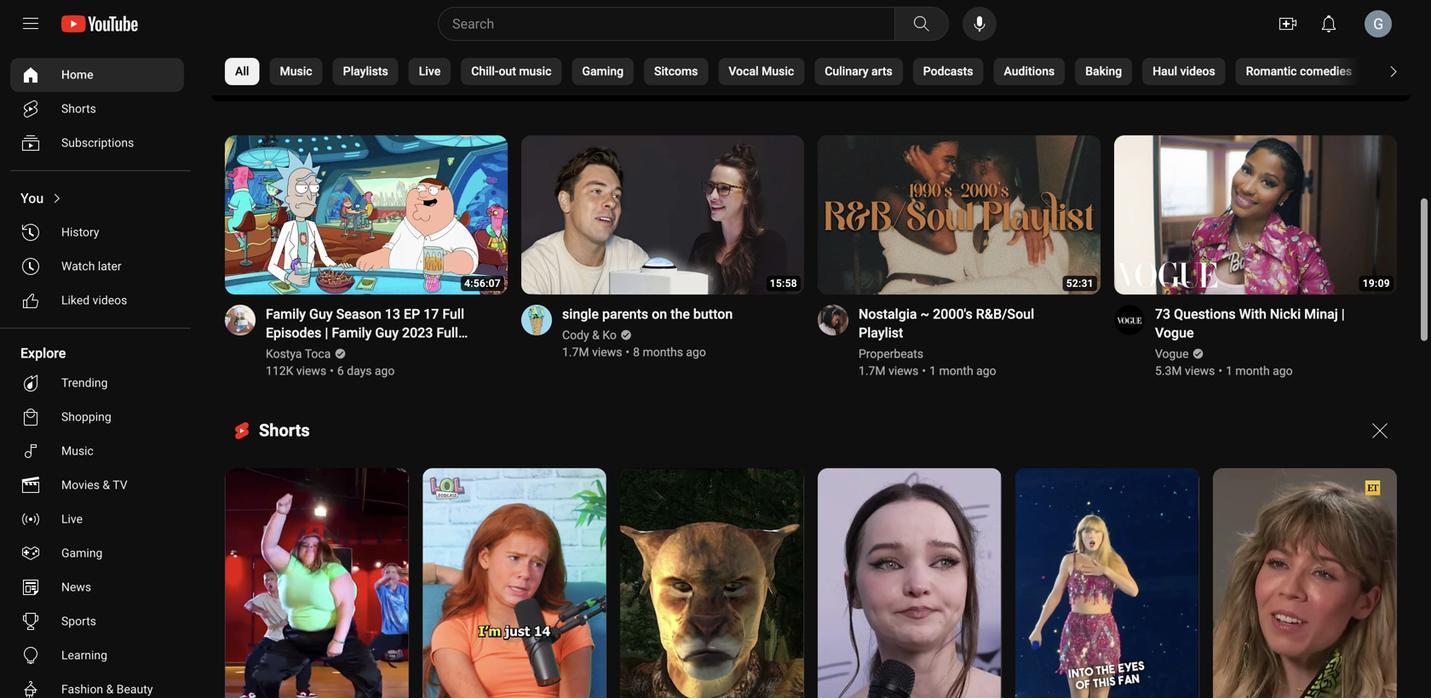 Task type: vqa. For each thing, say whether or not it's contained in the screenshot.
7 minutes ago link
no



Task type: locate. For each thing, give the bounding box(es) containing it.
1 horizontal spatial |
[[1342, 306, 1345, 322]]

1 horizontal spatial guy
[[375, 325, 399, 341]]

full down 17 at the top left
[[437, 325, 458, 341]]

1 horizontal spatial 1 month ago
[[1226, 364, 1293, 378]]

0 vertical spatial |
[[1342, 306, 1345, 322]]

- for pooh shiesty - federal contraband 2 (freestyle) choppa gang ent.
[[942, 0, 947, 3]]

month for with
[[1236, 364, 1270, 378]]

1.7m views
[[562, 345, 622, 360], [859, 364, 919, 378]]

kostya toca image
[[225, 305, 256, 336]]

0 horizontal spatial 1.7m views
[[562, 345, 622, 360]]

1 horizontal spatial 1.7m
[[859, 364, 886, 378]]

choppa gang ent. image
[[818, 0, 849, 16]]

ago for the
[[686, 345, 706, 360]]

ago right days
[[375, 364, 395, 378]]

history
[[61, 225, 99, 239]]

& left the ko
[[592, 328, 600, 343]]

music right 'vocal'
[[762, 64, 794, 78]]

1.7m down cody
[[562, 345, 589, 360]]

romantic comedies
[[1246, 64, 1352, 78]]

1 horizontal spatial shorts
[[259, 421, 310, 441]]

vogue
[[1155, 325, 1194, 341], [1155, 347, 1189, 361]]

minaj
[[1305, 306, 1339, 322]]

full right 17 at the top left
[[443, 306, 464, 322]]

guy down the '13'
[[375, 325, 399, 341]]

month down 73 questions with nicki minaj | vogue
[[1236, 364, 1270, 378]]

single parents on the button
[[562, 306, 733, 322]]

112k
[[266, 364, 293, 378]]

& for tv
[[103, 478, 110, 493]]

views down the ko
[[592, 345, 622, 360]]

0 horizontal spatial -
[[632, 0, 636, 3]]

liked videos link
[[10, 284, 184, 318], [10, 284, 184, 318]]

live link
[[10, 503, 184, 537], [10, 503, 184, 537]]

0 vertical spatial 1.7m
[[562, 345, 589, 360]]

& left beauty
[[106, 683, 114, 697]]

full
[[443, 306, 464, 322], [437, 325, 458, 341]]

1 vertical spatial |
[[325, 325, 328, 341]]

- inside the pooh shiesty - federal contraband 2 (freestyle) choppa gang ent.
[[942, 0, 947, 3]]

& for ko
[[592, 328, 600, 343]]

0 vertical spatial gaming
[[582, 64, 624, 78]]

i
[[1317, 0, 1321, 3]]

shorts link
[[10, 92, 184, 126], [10, 92, 184, 126]]

ago for 13
[[375, 364, 395, 378]]

1 vertical spatial vogue
[[1155, 347, 1189, 361]]

video]
[[603, 6, 642, 22]]

single parents on the button link
[[562, 305, 733, 324]]

fashion & beauty
[[61, 683, 153, 697]]

0 vertical spatial &
[[592, 328, 600, 343]]

1 vertical spatial guy
[[375, 325, 399, 341]]

videos inside tab list
[[1181, 64, 1216, 78]]

gaming up news
[[61, 547, 103, 561]]

| inside family guy season 13 ep 17 full episodes | family guy 2023 full nocuts 1080p
[[325, 325, 328, 341]]

1
[[930, 364, 936, 378], [1226, 364, 1233, 378]]

1 vertical spatial &
[[103, 478, 110, 493]]

guy up episodes
[[309, 306, 333, 322]]

trending link
[[10, 366, 184, 400], [10, 366, 184, 400]]

|
[[1342, 306, 1345, 322], [325, 325, 328, 341]]

0 horizontal spatial 1
[[930, 364, 936, 378]]

2 vertical spatial &
[[106, 683, 114, 697]]

watch
[[61, 259, 95, 274]]

52 minutes, 31 seconds element
[[1067, 278, 1094, 290]]

2 - from the left
[[942, 0, 947, 3]]

1 vertical spatial 1.7m views
[[859, 364, 919, 378]]

1 vertical spatial shorts
[[259, 421, 310, 441]]

shorts
[[61, 102, 96, 116], [259, 421, 310, 441]]

1.7m down properbeats
[[859, 364, 886, 378]]

music link
[[10, 435, 184, 469], [10, 435, 184, 469]]

movies & tv link
[[10, 469, 184, 503], [10, 469, 184, 503]]

0 horizontal spatial 1.7m
[[562, 345, 589, 360]]

Search text field
[[452, 13, 891, 35]]

vogue up vogue link
[[1155, 325, 1194, 341]]

video)
[[1247, 6, 1287, 22]]

live left chill- on the left top
[[419, 64, 441, 78]]

0 vertical spatial videos
[[1181, 64, 1216, 78]]

vogue image
[[1115, 305, 1145, 336]]

-
[[632, 0, 636, 3], [942, 0, 947, 3], [1225, 0, 1230, 3]]

live down movies
[[61, 513, 83, 527]]

0 horizontal spatial videos
[[93, 294, 127, 308]]

- for corey kent - don't tell her i told you (official music video)
[[1225, 0, 1230, 3]]

& for beauty
[[106, 683, 114, 697]]

moon
[[666, 0, 701, 3]]

questions
[[1174, 306, 1236, 322]]

0 vertical spatial vogue
[[1155, 325, 1194, 341]]

0 vertical spatial you
[[1353, 0, 1377, 3]]

romantic
[[1246, 64, 1297, 78]]

tab list
[[225, 48, 1432, 95]]

0 horizontal spatial live
[[61, 513, 83, 527]]

explore
[[20, 346, 66, 362]]

learning link
[[10, 639, 184, 673], [10, 639, 184, 673]]

- right shiesty
[[942, 0, 947, 3]]

videos right haul
[[1181, 64, 1216, 78]]

lil uzi vert image
[[521, 0, 552, 16]]

ago right months
[[686, 345, 706, 360]]

112k views
[[266, 364, 327, 378]]

music
[[562, 6, 600, 22], [1207, 6, 1244, 22], [280, 64, 312, 78], [762, 64, 794, 78], [61, 444, 94, 458]]

music down kent
[[1207, 6, 1244, 22]]

learning
[[61, 649, 107, 663]]

None search field
[[407, 7, 953, 41]]

sports
[[61, 615, 96, 629]]

federal
[[950, 0, 995, 3]]

month down nostalgia ~ 2000's r&b/soul playlist at top
[[939, 364, 974, 378]]

cody & ko image
[[521, 305, 552, 336]]

beauty
[[117, 683, 153, 697]]

0 vertical spatial family
[[266, 306, 306, 322]]

0 horizontal spatial |
[[325, 325, 328, 341]]

0 vertical spatial guy
[[309, 306, 333, 322]]

podcasts
[[923, 64, 974, 78]]

1 horizontal spatial 1.7m views
[[859, 364, 919, 378]]

3 - from the left
[[1225, 0, 1230, 3]]

2 1 from the left
[[1226, 364, 1233, 378]]

0 vertical spatial live
[[419, 64, 441, 78]]

2 1 month ago from the left
[[1226, 364, 1293, 378]]

(official
[[1155, 6, 1203, 22]]

shorts down home
[[61, 102, 96, 116]]

1 1 from the left
[[930, 364, 936, 378]]

ago down the 73 questions with nicki minaj | vogue "link"
[[1273, 364, 1293, 378]]

0 horizontal spatial shorts
[[61, 102, 96, 116]]

1 horizontal spatial -
[[942, 0, 947, 3]]

family up episodes
[[266, 306, 306, 322]]

0 vertical spatial 1.7m views
[[562, 345, 622, 360]]

live
[[419, 64, 441, 78], [61, 513, 83, 527]]

lil
[[562, 28, 578, 42]]

1 month ago down nostalgia ~ 2000's r&b/soul playlist by properbeats 1,736,682 views 1 month ago 52 minutes element
[[930, 364, 997, 378]]

music inside lil uzi vert - red moon [official music video]
[[562, 6, 600, 22]]

1 vertical spatial you
[[20, 190, 44, 207]]

kostya
[[266, 347, 302, 361]]

1 horizontal spatial 1
[[1226, 364, 1233, 378]]

- up video]
[[632, 0, 636, 3]]

views down toca
[[296, 364, 327, 378]]

| inside 73 questions with nicki minaj | vogue
[[1342, 306, 1345, 322]]

1 month ago for with
[[1226, 364, 1293, 378]]

1 month from the left
[[939, 364, 974, 378]]

1.7m views down cody & ko link at left top
[[562, 345, 622, 360]]

months
[[643, 345, 683, 360]]

views down properbeats link
[[889, 364, 919, 378]]

gaming down 'lil uzi vert' link
[[582, 64, 624, 78]]

| up 1080p
[[325, 325, 328, 341]]

watch later link
[[10, 250, 184, 284], [10, 250, 184, 284]]

music up movies
[[61, 444, 94, 458]]

[official
[[705, 0, 752, 3]]

shorts down 112k
[[259, 421, 310, 441]]

vert
[[603, 0, 628, 3]]

1 right 5.3m views
[[1226, 364, 1233, 378]]

1 - from the left
[[632, 0, 636, 3]]

sitcoms
[[654, 64, 698, 78]]

~
[[921, 306, 930, 322]]

1.7m views down properbeats link
[[859, 364, 919, 378]]

1 horizontal spatial videos
[[1181, 64, 1216, 78]]

news link
[[10, 571, 184, 605], [10, 571, 184, 605]]

4:56:07
[[464, 278, 501, 290]]

ago down nostalgia ~ 2000's r&b/soul playlist link
[[977, 364, 997, 378]]

with
[[1239, 306, 1267, 322]]

1 horizontal spatial gaming
[[582, 64, 624, 78]]

choppa
[[859, 28, 900, 42]]

gang
[[903, 28, 931, 42]]

6 days ago
[[337, 364, 395, 378]]

you link
[[10, 182, 184, 216], [10, 182, 184, 216]]

(freestyle)
[[870, 6, 935, 22]]

- right kent
[[1225, 0, 1230, 3]]

comedies
[[1300, 64, 1352, 78]]

views for guy
[[296, 364, 327, 378]]

views for ~
[[889, 364, 919, 378]]

videos down later at the top
[[93, 294, 127, 308]]

0 horizontal spatial 1 month ago
[[930, 364, 997, 378]]

1.7m views for nostalgia ~ 2000's r&b/soul playlist
[[859, 364, 919, 378]]

fashion & beauty link
[[10, 673, 184, 699], [10, 673, 184, 699]]

r&b/soul
[[976, 306, 1035, 322]]

13
[[385, 306, 400, 322]]

1 horizontal spatial month
[[1236, 364, 1270, 378]]

1 month ago down the 73 questions with nicki minaj | vogue by vogue 5,316,737 views 1 month ago 19 minutes element
[[1226, 364, 1293, 378]]

episodes
[[266, 325, 322, 341]]

1 horizontal spatial family
[[332, 325, 372, 341]]

| right minaj
[[1342, 306, 1345, 322]]

all
[[235, 64, 249, 78]]

0 horizontal spatial gaming
[[61, 547, 103, 561]]

you inside corey kent - don't tell her i told you (official music video)
[[1353, 0, 1377, 3]]

music
[[519, 64, 552, 78]]

0 horizontal spatial month
[[939, 364, 974, 378]]

6
[[337, 364, 344, 378]]

videos
[[1181, 64, 1216, 78], [93, 294, 127, 308]]

2 month from the left
[[1236, 364, 1270, 378]]

views right "5.3m"
[[1185, 364, 1215, 378]]

1 vogue from the top
[[1155, 325, 1194, 341]]

8
[[633, 345, 640, 360]]

ep
[[404, 306, 420, 322]]

1 1 month ago from the left
[[930, 364, 997, 378]]

- inside corey kent - don't tell her i told you (official music video)
[[1225, 0, 1230, 3]]

1 vertical spatial videos
[[93, 294, 127, 308]]

single
[[562, 306, 599, 322]]

vogue up "5.3m"
[[1155, 347, 1189, 361]]

views for questions
[[1185, 364, 1215, 378]]

nocuts
[[266, 344, 311, 360]]

2
[[859, 6, 867, 22]]

1 horizontal spatial live
[[419, 64, 441, 78]]

& left tv
[[103, 478, 110, 493]]

1 month ago for 2000's
[[930, 364, 997, 378]]

1 horizontal spatial you
[[1353, 0, 1377, 3]]

2 horizontal spatial -
[[1225, 0, 1230, 3]]

uzi
[[580, 0, 599, 3]]

0 horizontal spatial family
[[266, 306, 306, 322]]

subscriptions link
[[10, 126, 184, 160], [10, 126, 184, 160]]

playlist
[[859, 325, 904, 341]]

ago
[[686, 345, 706, 360], [375, 364, 395, 378], [977, 364, 997, 378], [1273, 364, 1293, 378]]

1 down nostalgia ~ 2000's r&b/soul playlist at top
[[930, 364, 936, 378]]

views for parents
[[592, 345, 622, 360]]

family down season
[[332, 325, 372, 341]]

music down uzi
[[562, 6, 600, 22]]

vocal music
[[729, 64, 794, 78]]

1 vertical spatial 1.7m
[[859, 364, 886, 378]]



Task type: describe. For each thing, give the bounding box(es) containing it.
videos for liked videos
[[93, 294, 127, 308]]

cody & ko
[[562, 328, 617, 343]]

subscriptions
[[61, 136, 134, 150]]

ago for r&b/soul
[[977, 364, 997, 378]]

kostya toca
[[266, 347, 331, 361]]

0 horizontal spatial you
[[20, 190, 44, 207]]

lil uzi vert link
[[562, 27, 632, 44]]

tab list containing all
[[225, 48, 1432, 95]]

button
[[694, 306, 733, 322]]

1 vertical spatial full
[[437, 325, 458, 341]]

1.7m for nostalgia ~ 2000's r&b/soul playlist
[[859, 364, 886, 378]]

family guy season 13 ep 17 full episodes | family guy 2023 full nocuts 1080p by kostya toca 112,643 views 6 days ago 4 hours, 56 minutes element
[[266, 305, 487, 360]]

tell
[[1267, 0, 1289, 3]]

haul videos
[[1153, 64, 1216, 78]]

baking
[[1086, 64, 1122, 78]]

1.7m views for single parents on the button
[[562, 345, 622, 360]]

gaming inside tab list
[[582, 64, 624, 78]]

shiesty
[[894, 0, 939, 3]]

movies
[[61, 478, 100, 493]]

lil uzi vert - red moon [official music video]
[[562, 0, 752, 22]]

vogue inside 73 questions with nicki minaj | vogue
[[1155, 325, 1194, 341]]

single parents on the button by cody & ko 1,730,140 views 8 months ago 15 minutes element
[[562, 305, 733, 324]]

days
[[347, 364, 372, 378]]

music inside corey kent - don't tell her i told you (official music video)
[[1207, 6, 1244, 22]]

nostalgia
[[859, 306, 917, 322]]

- inside lil uzi vert - red moon [official music video]
[[632, 0, 636, 3]]

family guy season 13 ep 17 full episodes | family guy 2023 full nocuts 1080p
[[266, 306, 464, 360]]

out
[[499, 64, 516, 78]]

4 hours, 56 minutes, 7 seconds element
[[464, 278, 501, 290]]

pooh shiesty - federal contraband 2 (freestyle) choppa gang ent.
[[859, 0, 1070, 42]]

1 vertical spatial gaming
[[61, 547, 103, 561]]

family guy season 13 ep 17 full episodes | family guy 2023 full nocuts 1080p link
[[266, 305, 487, 360]]

news
[[61, 581, 91, 595]]

0 vertical spatial shorts
[[61, 102, 96, 116]]

73
[[1155, 306, 1171, 322]]

19:09 link
[[1115, 136, 1397, 297]]

culinary
[[825, 64, 869, 78]]

0 horizontal spatial guy
[[309, 306, 333, 322]]

properbeats image
[[818, 305, 849, 336]]

movies & tv
[[61, 478, 128, 493]]

lil uzi vert - red moon [official music video] by lil uzi vert 3 minutes, 17 seconds element
[[562, 0, 784, 23]]

videos for haul videos
[[1181, 64, 1216, 78]]

15:58
[[770, 278, 798, 290]]

arts
[[872, 64, 893, 78]]

lil uzi vert - red moon [official music video] link
[[562, 0, 784, 23]]

corey kent - don't tell her i told you (official music video)
[[1155, 0, 1377, 22]]

more
[[824, 65, 852, 79]]

2 vogue from the top
[[1155, 347, 1189, 361]]

vogue link
[[1155, 346, 1190, 363]]

73 questions with nicki minaj | vogue by vogue 5,316,737 views 1 month ago 19 minutes element
[[1155, 305, 1377, 343]]

contraband
[[999, 0, 1070, 3]]

1 for ~
[[930, 364, 936, 378]]

73 questions with nicki minaj | vogue link
[[1155, 305, 1377, 343]]

19 minutes, 9 seconds element
[[1363, 278, 1391, 290]]

vert
[[603, 28, 631, 42]]

choppa gang ent. link
[[859, 27, 955, 44]]

watch later
[[61, 259, 122, 274]]

nostalgia ~ 2000's r&b/soul playlist
[[859, 306, 1035, 341]]

culinary arts
[[825, 64, 893, 78]]

cody & ko link
[[562, 327, 618, 344]]

pooh shiesty - federal contraband 2 (freestyle) by choppa gang ent. 7 minutes, 18 seconds element
[[859, 0, 1080, 23]]

show more
[[791, 65, 852, 79]]

2000's
[[933, 306, 973, 322]]

ko
[[603, 328, 617, 343]]

15:58 link
[[521, 136, 804, 297]]

8 months ago
[[633, 345, 706, 360]]

52:31
[[1067, 278, 1094, 290]]

1.7m for single parents on the button
[[562, 345, 589, 360]]

month for 2000's
[[939, 364, 974, 378]]

properbeats link
[[859, 346, 925, 363]]

red
[[640, 0, 663, 3]]

ago for nicki
[[1273, 364, 1293, 378]]

home
[[61, 68, 93, 82]]

auditions
[[1004, 64, 1055, 78]]

nostalgia ~ 2000's r&b/soul playlist by properbeats 1,736,682 views 1 month ago 52 minutes element
[[859, 305, 1080, 343]]

chill-
[[471, 64, 499, 78]]

later
[[98, 259, 122, 274]]

properbeats
[[859, 347, 924, 361]]

1 vertical spatial family
[[332, 325, 372, 341]]

Show more text field
[[791, 65, 852, 79]]

the
[[671, 306, 690, 322]]

on
[[652, 306, 667, 322]]

fashion
[[61, 683, 103, 697]]

don't
[[1233, 0, 1264, 3]]

freestyle
[[1383, 64, 1432, 78]]

lil uzi vert
[[562, 28, 631, 42]]

toca
[[305, 347, 331, 361]]

17
[[424, 306, 439, 322]]

avatar image image
[[1365, 10, 1392, 37]]

1080p
[[315, 344, 354, 360]]

chill-out music
[[471, 64, 552, 78]]

52:31 link
[[818, 136, 1101, 297]]

15 minutes, 58 seconds element
[[770, 278, 798, 290]]

5.3m
[[1155, 364, 1182, 378]]

kent
[[1194, 0, 1222, 3]]

nicki
[[1270, 306, 1301, 322]]

1 for questions
[[1226, 364, 1233, 378]]

music right all
[[280, 64, 312, 78]]

lil
[[562, 0, 577, 3]]

1 vertical spatial live
[[61, 513, 83, 527]]

corey kent - don't tell her i told you (official music video) by corey kent 2 minutes, 56 seconds element
[[1155, 0, 1377, 23]]

cody
[[562, 328, 589, 343]]

5.3m views
[[1155, 364, 1215, 378]]

tv
[[113, 478, 128, 493]]

playlists
[[343, 64, 388, 78]]

pooh
[[859, 0, 891, 3]]

ent.
[[934, 28, 954, 42]]

0 vertical spatial full
[[443, 306, 464, 322]]

liked
[[61, 294, 90, 308]]



